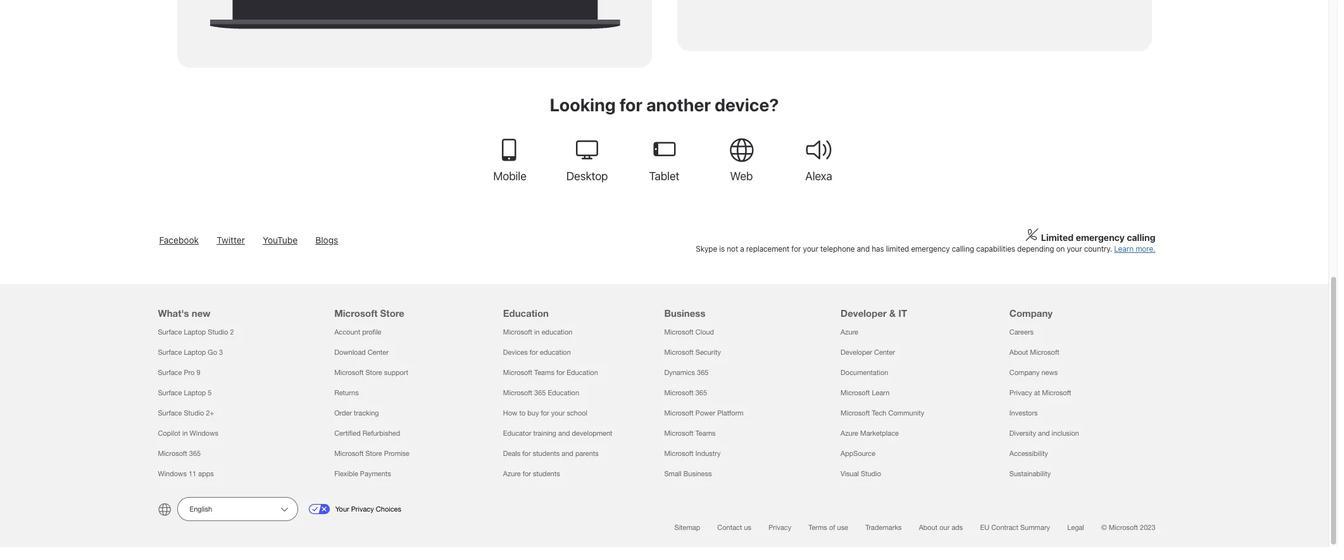 Task type: locate. For each thing, give the bounding box(es) containing it.
small business link
[[665, 470, 712, 478]]

privacy right us
[[769, 524, 792, 532]]

1 laptop from the top
[[184, 329, 206, 336]]

developer
[[841, 308, 887, 319], [841, 349, 873, 357]]

0 vertical spatial microsoft 365
[[665, 389, 707, 397]]

0 vertical spatial company
[[1010, 308, 1053, 319]]

alexa
[[806, 170, 833, 183]]

pro
[[184, 369, 195, 377]]

2 horizontal spatial privacy
[[1010, 389, 1033, 397]]

order tracking link
[[334, 410, 379, 417]]

2023
[[1140, 524, 1156, 532]]

for up microsoft 365 education link
[[557, 369, 565, 377]]

windows left 11
[[158, 470, 187, 478]]

and right the diversity
[[1039, 430, 1050, 438]]

education up devices for education on the bottom
[[542, 329, 573, 336]]

emergency up country.
[[1076, 232, 1125, 243]]

educator training and development link
[[503, 430, 613, 438]]

studio for surface studio 2+
[[184, 410, 204, 417]]

 up mobile
[[497, 137, 523, 163]]

it
[[899, 308, 908, 319]]

1 vertical spatial company
[[1010, 369, 1040, 377]]

for left the another
[[620, 94, 643, 115]]

2
[[230, 329, 234, 336]]

eu
[[981, 524, 990, 532]]

sitemap
[[675, 524, 701, 532]]

center up documentation link
[[875, 349, 895, 357]]

investors link
[[1010, 410, 1038, 417]]

microsoft for microsoft teams link
[[665, 430, 694, 438]]

microsoft up the to on the bottom left of the page
[[503, 389, 533, 397]]

1 horizontal spatial windows
[[190, 430, 218, 438]]

azure up appsource link
[[841, 430, 859, 438]]

company heading
[[1010, 284, 1164, 322]]

microsoft 365 up windows 11 apps link
[[158, 450, 201, 458]]

 for mobile
[[497, 137, 523, 163]]

2 vertical spatial laptop
[[184, 389, 206, 397]]

surface laptop 5
[[158, 389, 212, 397]]

0 vertical spatial store
[[380, 308, 405, 319]]

microsoft up microsoft teams link
[[665, 410, 694, 417]]

4 surface from the top
[[158, 389, 182, 397]]

azure for azure link
[[841, 329, 859, 336]]

for right "deals"
[[523, 450, 531, 458]]

microsoft 365 education link
[[503, 389, 579, 397]]

your left telephone
[[803, 244, 819, 254]]

azure for students link
[[503, 470, 560, 478]]

calling up more. at the top of page
[[1127, 232, 1156, 243]]

store left support
[[366, 369, 382, 377]]

microsoft for microsoft learn link
[[841, 389, 870, 397]]

1 vertical spatial students
[[533, 470, 560, 478]]

cloud
[[696, 329, 714, 336]]

2 company from the top
[[1010, 369, 1040, 377]]

company up careers
[[1010, 308, 1053, 319]]

center for microsoft
[[368, 349, 389, 357]]

your
[[335, 506, 349, 514]]

microsoft for the microsoft security link
[[665, 349, 694, 357]]

1 vertical spatial emergency
[[912, 244, 950, 254]]

0 vertical spatial about
[[1010, 349, 1029, 357]]

microsoft industry
[[665, 450, 721, 458]]

privacy
[[1010, 389, 1033, 397], [351, 506, 374, 514], [769, 524, 792, 532]]

surface laptop go 3
[[158, 349, 223, 357]]

developer inside heading
[[841, 308, 887, 319]]

in right copilot
[[182, 430, 188, 438]]

5
[[208, 389, 212, 397]]

laptop for 5
[[184, 389, 206, 397]]

0 horizontal spatial your
[[551, 410, 565, 417]]

developer down azure link
[[841, 349, 873, 357]]

0 horizontal spatial about
[[919, 524, 938, 532]]

2 horizontal spatial studio
[[861, 470, 882, 478]]

certified
[[334, 430, 361, 438]]

microsoft for microsoft industry link
[[665, 450, 694, 458]]

0 horizontal spatial 
[[497, 137, 523, 163]]

1 vertical spatial store
[[366, 369, 382, 377]]

0 horizontal spatial learn
[[872, 389, 890, 397]]

0 vertical spatial emergency
[[1076, 232, 1125, 243]]

1 vertical spatial about
[[919, 524, 938, 532]]

support
[[384, 369, 408, 377]]

small business
[[665, 470, 712, 478]]

1 center from the left
[[368, 349, 389, 357]]

store up profile
[[380, 308, 405, 319]]

in for copilot
[[182, 430, 188, 438]]

0 vertical spatial business
[[665, 308, 706, 319]]

0 horizontal spatial emergency
[[912, 244, 950, 254]]

1 horizontal spatial privacy
[[769, 524, 792, 532]]

 for tablet
[[652, 137, 677, 163]]

microsoft down copilot
[[158, 450, 187, 458]]

surface for surface studio 2+
[[158, 410, 182, 417]]

0 vertical spatial azure
[[841, 329, 859, 336]]

0 horizontal spatial studio
[[184, 410, 204, 417]]

1 vertical spatial calling
[[952, 244, 975, 254]]

trademarks
[[866, 524, 902, 532]]

about left our
[[919, 524, 938, 532]]

0 vertical spatial education
[[542, 329, 573, 336]]

microsoft up "small"
[[665, 450, 694, 458]]

2 center from the left
[[875, 349, 895, 357]]

microsoft up microsoft industry
[[665, 430, 694, 438]]

microsoft 365 link down dynamics 365 link on the bottom of the page
[[665, 389, 707, 397]]

looking
[[550, 94, 616, 115]]

0 vertical spatial laptop
[[184, 329, 206, 336]]

company for company
[[1010, 308, 1053, 319]]

surface pro 9
[[158, 369, 200, 377]]

blogs
[[316, 235, 338, 246]]

studio left 2+
[[184, 410, 204, 417]]

your
[[803, 244, 819, 254], [1067, 244, 1083, 254], [551, 410, 565, 417]]

store up payments
[[366, 450, 382, 458]]

center down profile
[[368, 349, 389, 357]]

education heading
[[503, 284, 657, 322]]

surface left pro
[[158, 369, 182, 377]]

company inside heading
[[1010, 308, 1053, 319]]

your left school
[[551, 410, 565, 417]]

diversity and inclusion
[[1010, 430, 1080, 438]]

surface down what's
[[158, 329, 182, 336]]

0 horizontal spatial in
[[182, 430, 188, 438]]

surface down surface pro 9
[[158, 389, 182, 397]]

telephone
[[821, 244, 855, 254]]

in for microsoft
[[535, 329, 540, 336]]

1 vertical spatial privacy
[[351, 506, 374, 514]]

3 surface from the top
[[158, 369, 182, 377]]

1 vertical spatial learn
[[872, 389, 890, 397]]

for right devices
[[530, 349, 538, 357]]

0 vertical spatial in
[[535, 329, 540, 336]]

privacy inside footer resource links element
[[1010, 389, 1033, 397]]

1 horizontal spatial 
[[652, 137, 677, 163]]

parents
[[576, 450, 599, 458]]

windows down 2+
[[190, 430, 218, 438]]

1 vertical spatial windows
[[158, 470, 187, 478]]

dynamics 365 link
[[665, 369, 709, 377]]

laptop for studio
[[184, 329, 206, 336]]

store for microsoft store support
[[366, 369, 382, 377]]

2 vertical spatial education
[[548, 389, 579, 397]]

education up microsoft in education
[[503, 308, 549, 319]]

1 horizontal spatial center
[[875, 349, 895, 357]]

 up the tablet at the top of page
[[652, 137, 677, 163]]

about inside footer resource links element
[[1010, 349, 1029, 357]]

and left the has
[[857, 244, 870, 254]]

0 vertical spatial microsoft 365 link
[[665, 389, 707, 397]]

and left parents
[[562, 450, 574, 458]]

calling left capabilities
[[952, 244, 975, 254]]

depending
[[1018, 244, 1055, 254]]

surface up surface pro 9
[[158, 349, 182, 357]]

microsoft 365 link
[[665, 389, 707, 397], [158, 450, 201, 458]]

microsoft down microsoft learn
[[841, 410, 870, 417]]

center for developer
[[875, 349, 895, 357]]

sustainability
[[1010, 470, 1051, 478]]

microsoft up account profile link
[[334, 308, 378, 319]]

1 surface from the top
[[158, 329, 182, 336]]

privacy for privacy at microsoft
[[1010, 389, 1033, 397]]

deals
[[503, 450, 521, 458]]

store inside heading
[[380, 308, 405, 319]]

1 vertical spatial azure
[[841, 430, 859, 438]]

1 horizontal spatial calling
[[1127, 232, 1156, 243]]

privacy right your
[[351, 506, 374, 514]]

microsoft up microsoft security
[[665, 329, 694, 336]]

365 up microsoft power platform link at the bottom
[[696, 389, 707, 397]]

2  from the left
[[652, 137, 677, 163]]

1 vertical spatial microsoft 365
[[158, 450, 201, 458]]

platform
[[718, 410, 744, 417]]

microsoft store
[[334, 308, 405, 319]]

developer up azure link
[[841, 308, 887, 319]]

0 vertical spatial developer
[[841, 308, 887, 319]]

store
[[380, 308, 405, 319], [366, 369, 382, 377], [366, 450, 382, 458]]

3 laptop from the top
[[184, 389, 206, 397]]

microsoft for microsoft teams for education link
[[503, 369, 533, 377]]

news
[[1042, 369, 1058, 377]]

teams for microsoft teams for education
[[535, 369, 555, 377]]

microsoft cloud
[[665, 329, 714, 336]]

educator training and development
[[503, 430, 613, 438]]

your privacy choices link
[[308, 505, 417, 515]]

store for microsoft store
[[380, 308, 405, 319]]

azure for students
[[503, 470, 560, 478]]

2 developer from the top
[[841, 349, 873, 357]]

1 vertical spatial education
[[567, 369, 598, 377]]

store for microsoft store promise
[[366, 450, 382, 458]]

us
[[744, 524, 752, 532]]

for right replacement in the right top of the page
[[792, 244, 801, 254]]

capabilities
[[977, 244, 1016, 254]]

profile
[[362, 329, 382, 336]]

studio left 2
[[208, 329, 228, 336]]

california consumer privacy act (ccpa) opt-out icon image
[[308, 505, 335, 515]]

at
[[1035, 389, 1041, 397]]

1 vertical spatial in
[[182, 430, 188, 438]]

0 vertical spatial learn
[[1115, 244, 1134, 254]]

education up school
[[567, 369, 598, 377]]

about our ads
[[919, 524, 963, 532]]

1 company from the top
[[1010, 308, 1053, 319]]

microsoft down download
[[334, 369, 364, 377]]

devices for education
[[503, 349, 571, 357]]

accessibility
[[1010, 450, 1049, 458]]

11
[[189, 470, 196, 478]]

students down the deals for students and parents
[[533, 470, 560, 478]]

power
[[696, 410, 716, 417]]

0 horizontal spatial microsoft 365
[[158, 450, 201, 458]]

laptop down the new
[[184, 329, 206, 336]]

0 vertical spatial privacy
[[1010, 389, 1033, 397]]

2 surface from the top
[[158, 349, 182, 357]]

microsoft up dynamics
[[665, 349, 694, 357]]

2 laptop from the top
[[184, 349, 206, 357]]

0 vertical spatial students
[[533, 450, 560, 458]]

business up microsoft cloud at the bottom
[[665, 308, 706, 319]]

1 vertical spatial business
[[684, 470, 712, 478]]

azure down "deals"
[[503, 470, 521, 478]]

emergency right limited
[[912, 244, 950, 254]]

teams down power on the bottom right
[[696, 430, 716, 438]]

1 horizontal spatial in
[[535, 329, 540, 336]]

how
[[503, 410, 518, 417]]

1  from the left
[[497, 137, 523, 163]]

privacy at microsoft
[[1010, 389, 1072, 397]]

privacy left at at the right bottom of page
[[1010, 389, 1033, 397]]

0 vertical spatial calling
[[1127, 232, 1156, 243]]

2 vertical spatial privacy
[[769, 524, 792, 532]]

terms of use link
[[809, 524, 849, 532]]

more.
[[1136, 244, 1156, 254]]

azure link
[[841, 329, 859, 336]]

microsoft down documentation
[[841, 389, 870, 397]]

learn left more. at the top of page
[[1115, 244, 1134, 254]]

has
[[872, 244, 884, 254]]

laptop left go
[[184, 349, 206, 357]]

careers link
[[1010, 329, 1034, 336]]

0 horizontal spatial center
[[368, 349, 389, 357]]

1 horizontal spatial about
[[1010, 349, 1029, 357]]

your right on
[[1067, 244, 1083, 254]]

microsoft down certified
[[334, 450, 364, 458]]

microsoft
[[334, 308, 378, 319], [503, 329, 533, 336], [665, 329, 694, 336], [665, 349, 694, 357], [1031, 349, 1060, 357], [334, 369, 364, 377], [503, 369, 533, 377], [503, 389, 533, 397], [665, 389, 694, 397], [841, 389, 870, 397], [1043, 389, 1072, 397], [665, 410, 694, 417], [841, 410, 870, 417], [665, 430, 694, 438], [158, 450, 187, 458], [334, 450, 364, 458], [665, 450, 694, 458], [1109, 524, 1139, 532]]

learn inside limited emergency calling skype is not a replacement for your telephone and has limited emergency calling capabilities depending on your country. learn more.
[[1115, 244, 1134, 254]]

limited emergency calling skype is not a replacement for your telephone and has limited emergency calling capabilities depending on your country. learn more.
[[696, 232, 1156, 254]]

emergency
[[1076, 232, 1125, 243], [912, 244, 950, 254]]

company for company news
[[1010, 369, 1040, 377]]

microsoft right "©"
[[1109, 524, 1139, 532]]

education down microsoft teams for education
[[548, 389, 579, 397]]

microsoft 365 down dynamics 365 link on the bottom of the page
[[665, 389, 707, 397]]

studio
[[208, 329, 228, 336], [184, 410, 204, 417], [861, 470, 882, 478]]

microsoft down devices
[[503, 369, 533, 377]]

surface up copilot
[[158, 410, 182, 417]]

0 vertical spatial education
[[503, 308, 549, 319]]

1 horizontal spatial teams
[[696, 430, 716, 438]]

1 vertical spatial laptop
[[184, 349, 206, 357]]

1 vertical spatial developer
[[841, 349, 873, 357]]

2 vertical spatial studio
[[861, 470, 882, 478]]

inclusion
[[1052, 430, 1080, 438]]

azure up developer center
[[841, 329, 859, 336]]

teams up microsoft 365 education link
[[535, 369, 555, 377]]

1 horizontal spatial learn
[[1115, 244, 1134, 254]]

microsoft inside microsoft store heading
[[334, 308, 378, 319]]

learn more. link
[[1115, 244, 1156, 254]]

1 vertical spatial teams
[[696, 430, 716, 438]]

and right training
[[559, 430, 570, 438]]

microsoft power platform
[[665, 410, 744, 417]]

diversity
[[1010, 430, 1037, 438]]

0 horizontal spatial privacy
[[351, 506, 374, 514]]

careers
[[1010, 329, 1034, 336]]

microsoft 365 link up windows 11 apps link
[[158, 450, 201, 458]]

developer for developer & it
[[841, 308, 887, 319]]

1 horizontal spatial studio
[[208, 329, 228, 336]]

2 horizontal spatial your
[[1067, 244, 1083, 254]]

trademarks link
[[866, 524, 902, 532]]

studio right the visual
[[861, 470, 882, 478]]

microsoft up devices
[[503, 329, 533, 336]]

contact us link
[[718, 524, 752, 532]]

1 developer from the top
[[841, 308, 887, 319]]

microsoft for microsoft store heading
[[334, 308, 378, 319]]

surface pro 9 link
[[158, 369, 200, 377]]

returns
[[334, 389, 359, 397]]

2 vertical spatial store
[[366, 450, 382, 458]]

microsoft industry link
[[665, 450, 721, 458]]

0 vertical spatial windows
[[190, 430, 218, 438]]

5 surface from the top
[[158, 410, 182, 417]]

surface for surface laptop 5
[[158, 389, 182, 397]]

students
[[533, 450, 560, 458], [533, 470, 560, 478]]

education up microsoft teams for education
[[540, 349, 571, 357]]

use
[[837, 524, 849, 532]]

students down training
[[533, 450, 560, 458]]

1 vertical spatial microsoft 365 link
[[158, 450, 201, 458]]

0 vertical spatial teams
[[535, 369, 555, 377]]

facebook
[[159, 235, 199, 246]]

learn up tech
[[872, 389, 890, 397]]

laptop
[[184, 329, 206, 336], [184, 349, 206, 357], [184, 389, 206, 397]]

1 vertical spatial studio
[[184, 410, 204, 417]]

microsoft for microsoft power platform link at the bottom
[[665, 410, 694, 417]]

students for deals
[[533, 450, 560, 458]]

2 vertical spatial azure
[[503, 470, 521, 478]]

business inside heading
[[665, 308, 706, 319]]

company down about microsoft
[[1010, 369, 1040, 377]]

laptop left "5" at the bottom of the page
[[184, 389, 206, 397]]

visual
[[841, 470, 859, 478]]

1 vertical spatial education
[[540, 349, 571, 357]]

0 horizontal spatial calling
[[952, 244, 975, 254]]

in up devices for education on the bottom
[[535, 329, 540, 336]]

tracking
[[354, 410, 379, 417]]

business down microsoft industry
[[684, 470, 712, 478]]

microsoft for microsoft tech community link on the right of the page
[[841, 410, 870, 417]]

0 horizontal spatial teams
[[535, 369, 555, 377]]

about down careers
[[1010, 349, 1029, 357]]



Task type: vqa. For each thing, say whether or not it's contained in the screenshot.


Task type: describe. For each thing, give the bounding box(es) containing it.
surface for surface pro 9
[[158, 369, 182, 377]]

microsoft store heading
[[334, 284, 488, 322]]

how to buy for your school
[[503, 410, 588, 417]]

microsoft for microsoft cloud link
[[665, 329, 694, 336]]

about our ads link
[[919, 524, 963, 532]]

365 down security at the bottom of the page
[[697, 369, 709, 377]]

1 horizontal spatial microsoft 365
[[665, 389, 707, 397]]

visual studio link
[[841, 470, 882, 478]]

surface for surface laptop go 3
[[158, 349, 182, 357]]

what's new heading
[[158, 284, 319, 322]]

education inside 'heading'
[[503, 308, 549, 319]]

go
[[208, 349, 217, 357]]

microsoft for microsoft store promise link
[[334, 450, 364, 458]]

devices for education link
[[503, 349, 571, 357]]

privacy link
[[769, 524, 792, 532]]

dynamics
[[665, 369, 695, 377]]

microsoft for microsoft 365 education link
[[503, 389, 533, 397]]

developer center link
[[841, 349, 895, 357]]

account profile link
[[334, 329, 382, 336]]

tech
[[872, 410, 887, 417]]

devices
[[503, 349, 528, 357]]

microsoft down dynamics
[[665, 389, 694, 397]]

eu contract summary link
[[981, 524, 1051, 532]]

device?
[[715, 94, 779, 115]]

teams for microsoft teams
[[696, 430, 716, 438]]

for right buy
[[541, 410, 549, 417]]

choices
[[376, 506, 401, 514]]

9
[[197, 369, 200, 377]]

skype
[[696, 244, 717, 254]]

flexible payments
[[334, 470, 391, 478]]

business heading
[[665, 284, 826, 322]]

surface for surface laptop studio 2
[[158, 329, 182, 336]]

developer & it
[[841, 308, 908, 319]]

on
[[1057, 244, 1065, 254]]

download
[[334, 349, 366, 357]]

country.
[[1085, 244, 1113, 254]]


[[729, 137, 755, 163]]

studio for visual studio
[[861, 470, 882, 478]]

0 horizontal spatial windows
[[158, 470, 187, 478]]

tablet
[[649, 170, 680, 183]]

is
[[720, 244, 725, 254]]

privacy for privacy link
[[769, 524, 792, 532]]


[[806, 137, 832, 163]]

blogs link
[[316, 235, 338, 246]]

surface laptop studio 2 link
[[158, 329, 234, 336]]

microsoft learn
[[841, 389, 890, 397]]

microsoft cloud link
[[665, 329, 714, 336]]

microsoft store promise
[[334, 450, 410, 458]]

promise
[[384, 450, 410, 458]]

looking for another device?
[[550, 94, 779, 115]]

1 horizontal spatial your
[[803, 244, 819, 254]]

azure for azure for students
[[503, 470, 521, 478]]

azure for azure marketplace
[[841, 430, 859, 438]]

surface studio 2+
[[158, 410, 214, 417]]

developer & it heading
[[841, 284, 995, 322]]

1 horizontal spatial microsoft 365 link
[[665, 389, 707, 397]]

about microsoft link
[[1010, 349, 1060, 357]]

1 horizontal spatial emergency
[[1076, 232, 1125, 243]]

another
[[647, 94, 711, 115]]

order tracking
[[334, 410, 379, 417]]

windows 11 apps
[[158, 470, 214, 478]]

account
[[334, 329, 360, 336]]

microsoft teams
[[665, 430, 716, 438]]

microsoft right at at the right bottom of page
[[1043, 389, 1072, 397]]

to
[[520, 410, 526, 417]]

web
[[730, 170, 753, 183]]

for inside limited emergency calling skype is not a replacement for your telephone and has limited emergency calling capabilities depending on your country. learn more.
[[792, 244, 801, 254]]

legal link
[[1068, 524, 1085, 532]]

3
[[219, 349, 223, 357]]

certified refurbished link
[[334, 430, 400, 438]]

flexible
[[334, 470, 358, 478]]

visual studio
[[841, 470, 882, 478]]

privacy at microsoft link
[[1010, 389, 1072, 397]]

microsoft for microsoft in education link
[[503, 329, 533, 336]]

buy
[[528, 410, 539, 417]]

about for about microsoft
[[1010, 349, 1029, 357]]

documentation link
[[841, 369, 889, 377]]

sitemap link
[[675, 524, 701, 532]]

laptop for go
[[184, 349, 206, 357]]

surface laptop go 3 link
[[158, 349, 223, 357]]

development
[[572, 430, 613, 438]]

microsoft for 'microsoft store support' link
[[334, 369, 364, 377]]

developer center
[[841, 349, 895, 357]]

learn inside footer resource links element
[[872, 389, 890, 397]]

copilot in windows link
[[158, 430, 218, 438]]

microsoft tech community link
[[841, 410, 925, 417]]

365 up 11
[[189, 450, 201, 458]]

© microsoft 2023
[[1102, 524, 1156, 532]]

microsoft up news
[[1031, 349, 1060, 357]]

deals for students and parents link
[[503, 450, 599, 458]]

0 horizontal spatial microsoft 365 link
[[158, 450, 201, 458]]

deals for students and parents
[[503, 450, 599, 458]]

community
[[889, 410, 925, 417]]

company news
[[1010, 369, 1058, 377]]

returns link
[[334, 389, 359, 397]]

for down deals for students and parents link
[[523, 470, 531, 478]]

your inside footer resource links element
[[551, 410, 565, 417]]

ads
[[952, 524, 963, 532]]

education for microsoft in education
[[542, 329, 573, 336]]

windows 11 apps link
[[158, 470, 214, 478]]

how to buy for your school link
[[503, 410, 588, 417]]

what's new
[[158, 308, 211, 319]]

and inside limited emergency calling skype is not a replacement for your telephone and has limited emergency calling capabilities depending on your country. learn more.
[[857, 244, 870, 254]]

365 up how to buy for your school
[[535, 389, 546, 397]]

youtube
[[263, 235, 298, 246]]

0 vertical spatial studio
[[208, 329, 228, 336]]

terms of use
[[809, 524, 849, 532]]

microsoft security
[[665, 349, 721, 357]]

download center
[[334, 349, 389, 357]]

microsoft teams link
[[665, 430, 716, 438]]

microsoft learn link
[[841, 389, 890, 397]]

eu contract summary
[[981, 524, 1051, 532]]

about for about our ads
[[919, 524, 938, 532]]

our
[[940, 524, 950, 532]]

educator
[[503, 430, 532, 438]]

download center link
[[334, 349, 389, 357]]

developer for developer center
[[841, 349, 873, 357]]

surface laptop studio 2
[[158, 329, 234, 336]]

company news link
[[1010, 369, 1058, 377]]

footer resource links element
[[92, 284, 1238, 484]]

students for azure
[[533, 470, 560, 478]]

education for devices for education
[[540, 349, 571, 357]]

diversity and inclusion link
[[1010, 430, 1080, 438]]



